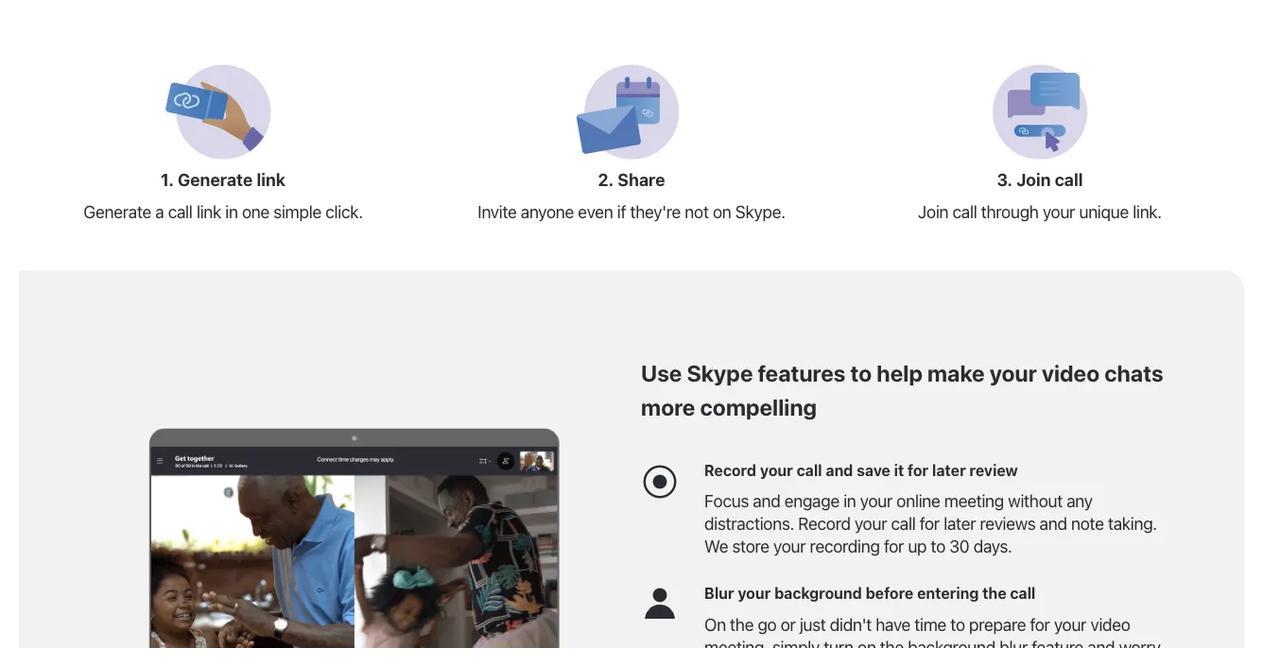 Task type: locate. For each thing, give the bounding box(es) containing it.
on
[[704, 615, 726, 635]]

0 vertical spatial video
[[1042, 360, 1100, 386]]

later
[[932, 461, 966, 479], [944, 514, 976, 534]]

0 vertical spatial in
[[225, 202, 238, 222]]

turn
[[824, 637, 854, 649]]

the
[[983, 585, 1007, 603], [730, 615, 754, 635], [880, 637, 904, 649]]

0 horizontal spatial on
[[713, 202, 731, 222]]

record up focus
[[704, 461, 757, 479]]

1 horizontal spatial link
[[257, 170, 286, 190]]

features
[[758, 360, 846, 386]]

0 vertical spatial link
[[257, 170, 286, 190]]

we
[[704, 536, 728, 557]]

the up prepare
[[983, 585, 1007, 603]]

1 vertical spatial video
[[1091, 615, 1131, 635]]

background down time on the right bottom of the page
[[908, 637, 996, 649]]

2. share
[[598, 170, 665, 190]]

1 vertical spatial generate
[[83, 202, 151, 222]]

1 horizontal spatial the
[[880, 637, 904, 649]]

join right 3.
[[1017, 170, 1051, 190]]

to
[[851, 360, 872, 386], [931, 536, 946, 557], [951, 615, 965, 635]]

to right time on the right bottom of the page
[[951, 615, 965, 635]]

1 horizontal spatial record
[[798, 514, 851, 534]]

and right feature
[[1088, 637, 1115, 649]]

the up meeting,
[[730, 615, 754, 635]]

link up one
[[257, 170, 286, 190]]

generate up generate a call link in one simple click.
[[178, 170, 253, 190]]

1. generate link
[[161, 170, 286, 190]]

join
[[1017, 170, 1051, 190], [918, 202, 949, 222]]

in
[[225, 202, 238, 222], [844, 491, 856, 511]]

in inside focus and engage in your online meeting without any distractions. record your call for later reviews and note taking. we store your recording for up to 30 days.
[[844, 491, 856, 511]]

in left one
[[225, 202, 238, 222]]

0 horizontal spatial in
[[225, 202, 238, 222]]

link.
[[1133, 202, 1162, 222]]

for down online
[[920, 514, 940, 534]]

your inside "on the go or just didn't have time to prepare for your video meeting, simply turn on the background blur feature and worr"
[[1054, 615, 1087, 635]]

generate
[[178, 170, 253, 190], [83, 202, 151, 222]]

1 horizontal spatial in
[[844, 491, 856, 511]]

the down have at the right of page
[[880, 637, 904, 649]]

later up 30
[[944, 514, 976, 534]]

1 vertical spatial record
[[798, 514, 851, 534]]

1 vertical spatial later
[[944, 514, 976, 534]]

call up up
[[891, 514, 916, 534]]

it
[[894, 461, 904, 479]]

online
[[897, 491, 940, 511]]

prepare
[[969, 615, 1026, 635]]

0 vertical spatial join
[[1017, 170, 1051, 190]]

2 horizontal spatial the
[[983, 585, 1007, 603]]

2.
[[598, 170, 614, 190]]

blur
[[1000, 637, 1028, 649]]

link
[[257, 170, 286, 190], [197, 202, 221, 222]]

to inside focus and engage in your online meeting without any distractions. record your call for later reviews and note taking. we store your recording for up to 30 days.
[[931, 536, 946, 557]]

help
[[877, 360, 923, 386]]

1 vertical spatial the
[[730, 615, 754, 635]]

2 horizontal spatial to
[[951, 615, 965, 635]]

on inside "on the go or just didn't have time to prepare for your video meeting, simply turn on the background blur feature and worr"
[[858, 637, 876, 649]]

and inside "on the go or just didn't have time to prepare for your video meeting, simply turn on the background blur feature and worr"
[[1088, 637, 1115, 649]]

your up feature
[[1054, 615, 1087, 635]]

meeting
[[944, 491, 1004, 511]]

to right up
[[931, 536, 946, 557]]

1 vertical spatial on
[[858, 637, 876, 649]]

generate left a
[[83, 202, 151, 222]]

1 horizontal spatial background
[[908, 637, 996, 649]]

video
[[1042, 360, 1100, 386], [1091, 615, 1131, 635]]

focus and engage in your online meeting without any distractions. record your call for later reviews and note taking. we store your recording for up to 30 days.
[[704, 491, 1157, 557]]

0 vertical spatial on
[[713, 202, 731, 222]]

before
[[866, 585, 914, 603]]

a
[[155, 202, 164, 222]]

2 vertical spatial the
[[880, 637, 904, 649]]

1 vertical spatial background
[[908, 637, 996, 649]]

in down record your call and save it for later review
[[844, 491, 856, 511]]

your
[[1043, 202, 1075, 222], [990, 360, 1037, 386], [760, 461, 793, 479], [860, 491, 893, 511], [855, 514, 887, 534], [774, 536, 806, 557], [738, 585, 771, 603], [1054, 615, 1087, 635]]

1 vertical spatial link
[[197, 202, 221, 222]]

background inside "on the go or just didn't have time to prepare for your video meeting, simply turn on the background blur feature and worr"
[[908, 637, 996, 649]]

any
[[1067, 491, 1093, 511]]

call
[[1055, 170, 1083, 190], [168, 202, 193, 222], [953, 202, 977, 222], [797, 461, 822, 479], [891, 514, 916, 534], [1010, 585, 1036, 603]]

for left up
[[884, 536, 904, 557]]

1 vertical spatial in
[[844, 491, 856, 511]]

join left through
[[918, 202, 949, 222]]

background
[[774, 585, 862, 603], [908, 637, 996, 649]]

30
[[950, 536, 970, 557]]

your right store
[[774, 536, 806, 557]]

0 vertical spatial background
[[774, 585, 862, 603]]

make
[[928, 360, 985, 386]]

0 vertical spatial record
[[704, 461, 757, 479]]

1 vertical spatial join
[[918, 202, 949, 222]]

for
[[908, 461, 929, 479], [920, 514, 940, 534], [884, 536, 904, 557], [1030, 615, 1050, 635]]

or
[[781, 615, 796, 635]]

your up recording
[[855, 514, 887, 534]]

later inside focus and engage in your online meeting without any distractions. record your call for later reviews and note taking. we store your recording for up to 30 days.
[[944, 514, 976, 534]]

and
[[826, 461, 853, 479], [753, 491, 780, 511], [1040, 514, 1067, 534], [1088, 637, 1115, 649]]

later up 'meeting'
[[932, 461, 966, 479]]

your right the make on the bottom right of the page
[[990, 360, 1037, 386]]

1 horizontal spatial on
[[858, 637, 876, 649]]

and up distractions. on the bottom right of the page
[[753, 491, 780, 511]]

have
[[876, 615, 911, 635]]

video inside "on the go or just didn't have time to prepare for your video meeting, simply turn on the background blur feature and worr"
[[1091, 615, 1131, 635]]

2 vertical spatial to
[[951, 615, 965, 635]]

0 vertical spatial to
[[851, 360, 872, 386]]

1 horizontal spatial generate
[[178, 170, 253, 190]]

if
[[617, 202, 626, 222]]

simply
[[772, 637, 820, 649]]

skype
[[687, 360, 753, 386]]

blur your background before entering the call
[[704, 585, 1036, 603]]

on right not
[[713, 202, 731, 222]]

to left help
[[851, 360, 872, 386]]

through
[[981, 202, 1039, 222]]

anyone
[[521, 202, 574, 222]]

engage
[[785, 491, 840, 511]]

one
[[242, 202, 269, 222]]

1 horizontal spatial to
[[931, 536, 946, 557]]

and left save
[[826, 461, 853, 479]]

0 horizontal spatial to
[[851, 360, 872, 386]]

review
[[970, 461, 1018, 479]]

call up prepare
[[1010, 585, 1036, 603]]

1 vertical spatial to
[[931, 536, 946, 557]]


[[641, 586, 679, 624]]

0 horizontal spatial the
[[730, 615, 754, 635]]

just
[[800, 615, 826, 635]]

record down engage
[[798, 514, 851, 534]]

0 horizontal spatial join
[[918, 202, 949, 222]]

on
[[713, 202, 731, 222], [858, 637, 876, 649]]

for right it
[[908, 461, 929, 479]]

click.
[[325, 202, 363, 222]]

meeting on desktop device image
[[85, 428, 622, 649]]

for up feature
[[1030, 615, 1050, 635]]

record
[[704, 461, 757, 479], [798, 514, 851, 534]]

skype.
[[735, 202, 785, 222]]

background up just
[[774, 585, 862, 603]]

entering
[[917, 585, 979, 603]]

on down didn't
[[858, 637, 876, 649]]

0 horizontal spatial link
[[197, 202, 221, 222]]

link down 1. generate link
[[197, 202, 221, 222]]



Task type: vqa. For each thing, say whether or not it's contained in the screenshot.


Task type: describe. For each thing, give the bounding box(es) containing it.
record your call and save it for later review
[[704, 461, 1018, 479]]

and down without
[[1040, 514, 1067, 534]]

0 horizontal spatial record
[[704, 461, 757, 479]]

0 vertical spatial generate
[[178, 170, 253, 190]]

for inside "on the go or just didn't have time to prepare for your video meeting, simply turn on the background blur feature and worr"
[[1030, 615, 1050, 635]]

3. join call
[[997, 170, 1083, 190]]

chats
[[1105, 360, 1164, 386]]

record inside focus and engage in your online meeting without any distractions. record your call for later reviews and note taking. we store your recording for up to 30 days.
[[798, 514, 851, 534]]

call left through
[[953, 202, 977, 222]]

blur
[[704, 585, 734, 603]]

0 vertical spatial later
[[932, 461, 966, 479]]

video inside use skype features to help make your video chats more compelling
[[1042, 360, 1100, 386]]


[[641, 463, 679, 501]]

use
[[641, 360, 682, 386]]

recording
[[810, 536, 880, 557]]

didn't
[[830, 615, 872, 635]]

save
[[857, 461, 891, 479]]

taking.
[[1108, 514, 1157, 534]]

generate a call link in one simple click.
[[83, 202, 363, 222]]

unique
[[1079, 202, 1129, 222]]

invite
[[478, 202, 517, 222]]

your up engage
[[760, 461, 793, 479]]

reviews
[[980, 514, 1036, 534]]

simple
[[274, 202, 321, 222]]

meeting,
[[704, 637, 768, 649]]

on the go or just didn't have time to prepare for your video meeting, simply turn on the background blur feature and worr
[[704, 615, 1161, 649]]

call up engage
[[797, 461, 822, 479]]

join call through your unique link.
[[918, 202, 1162, 222]]

to inside use skype features to help make your video chats more compelling
[[851, 360, 872, 386]]

go
[[758, 615, 777, 635]]

store
[[732, 536, 770, 557]]

feature
[[1032, 637, 1084, 649]]

invite anyone even if they're not on skype.
[[478, 202, 785, 222]]

call right a
[[168, 202, 193, 222]]

your down save
[[860, 491, 893, 511]]

distractions.
[[704, 514, 794, 534]]

call inside focus and engage in your online meeting without any distractions. record your call for later reviews and note taking. we store your recording for up to 30 days.
[[891, 514, 916, 534]]

your inside use skype features to help make your video chats more compelling
[[990, 360, 1037, 386]]

0 vertical spatial the
[[983, 585, 1007, 603]]

compelling
[[700, 394, 817, 420]]

your down 3. join call
[[1043, 202, 1075, 222]]

not
[[685, 202, 709, 222]]

1 horizontal spatial join
[[1017, 170, 1051, 190]]

3.
[[997, 170, 1013, 190]]

your up go
[[738, 585, 771, 603]]

more
[[641, 394, 695, 420]]

0 horizontal spatial generate
[[83, 202, 151, 222]]

share
[[618, 170, 665, 190]]

call up join call through your unique link.
[[1055, 170, 1083, 190]]

to inside "on the go or just didn't have time to prepare for your video meeting, simply turn on the background blur feature and worr"
[[951, 615, 965, 635]]

note
[[1071, 514, 1104, 534]]

0 horizontal spatial background
[[774, 585, 862, 603]]

use skype features to help make your video chats more compelling
[[641, 360, 1164, 420]]

up
[[908, 536, 927, 557]]

without
[[1008, 491, 1063, 511]]

time
[[915, 615, 947, 635]]

they're
[[630, 202, 681, 222]]

even
[[578, 202, 613, 222]]

1.
[[161, 170, 174, 190]]

focus
[[704, 491, 749, 511]]

days.
[[974, 536, 1012, 557]]



